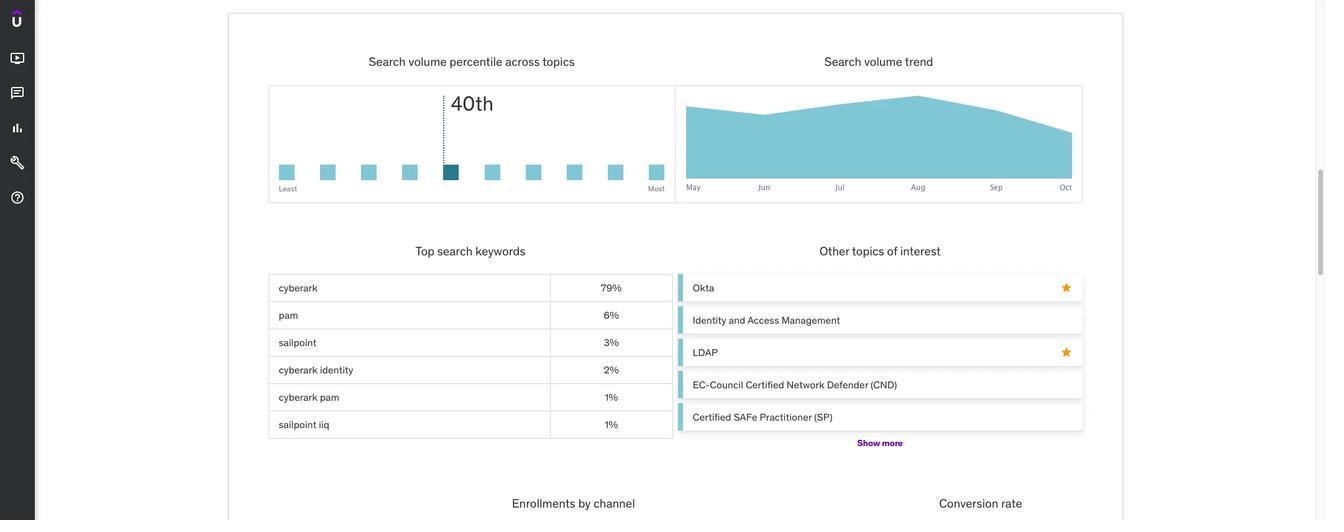 Task type: locate. For each thing, give the bounding box(es) containing it.
cyberark
[[279, 282, 318, 294], [279, 364, 318, 376], [279, 391, 318, 404]]

certified up certified safe practitioner (sp)
[[746, 379, 785, 391]]

(sp)
[[815, 411, 833, 423]]

0 vertical spatial pam
[[279, 309, 298, 322]]

okta link
[[678, 274, 1083, 302]]

search volume trend
[[825, 54, 934, 69]]

volume
[[409, 54, 447, 69], [865, 54, 903, 69]]

cyberark for cyberark pam
[[279, 391, 318, 404]]

iiq
[[319, 419, 330, 431]]

2 1% from the top
[[605, 419, 618, 431]]

sailpoint up cyberark identity
[[279, 337, 317, 349]]

topics right the across
[[543, 54, 575, 69]]

ec-council certified network defender (cnd) link
[[678, 371, 1083, 399]]

certified left safe
[[693, 411, 732, 423]]

volume for trend
[[865, 54, 903, 69]]

volume left percentile
[[409, 54, 447, 69]]

1 horizontal spatial search
[[825, 54, 862, 69]]

interest
[[901, 243, 941, 258]]

0 vertical spatial medium image
[[10, 86, 25, 101]]

2 vertical spatial cyberark
[[279, 391, 318, 404]]

0 horizontal spatial search
[[369, 54, 406, 69]]

1 horizontal spatial volume
[[865, 54, 903, 69]]

pam
[[279, 309, 298, 322], [320, 391, 340, 404]]

by
[[579, 496, 591, 511]]

1 vertical spatial certified
[[693, 411, 732, 423]]

cyberark identity
[[279, 364, 354, 376]]

2 search from the left
[[825, 54, 862, 69]]

1 vertical spatial cyberark
[[279, 364, 318, 376]]

1 sailpoint from the top
[[279, 337, 317, 349]]

enrollments by channel
[[512, 496, 635, 511]]

0 vertical spatial cyberark
[[279, 282, 318, 294]]

sailpoint
[[279, 337, 317, 349], [279, 419, 317, 431]]

network
[[787, 379, 825, 391]]

show
[[858, 438, 881, 449]]

1 cyberark from the top
[[279, 282, 318, 294]]

ec-
[[693, 379, 710, 391]]

percentile
[[450, 54, 503, 69]]

volume left trend
[[865, 54, 903, 69]]

okta
[[693, 282, 715, 294]]

1 vertical spatial 1%
[[605, 419, 618, 431]]

recommended for you image
[[1061, 282, 1073, 294]]

certified
[[746, 379, 785, 391], [693, 411, 732, 423]]

management
[[782, 314, 841, 326]]

ldap
[[693, 346, 718, 359]]

defender
[[827, 379, 869, 391]]

0 vertical spatial medium image
[[10, 51, 25, 66]]

1 vertical spatial topics
[[852, 243, 885, 258]]

0 horizontal spatial volume
[[409, 54, 447, 69]]

sailpoint for sailpoint iiq
[[279, 419, 317, 431]]

6%
[[604, 309, 619, 322]]

0 horizontal spatial topics
[[543, 54, 575, 69]]

1%
[[605, 391, 618, 404], [605, 419, 618, 431]]

2 sailpoint from the top
[[279, 419, 317, 431]]

pam up iiq
[[320, 391, 340, 404]]

council
[[710, 379, 744, 391]]

1 vertical spatial medium image
[[10, 190, 25, 205]]

sailpoint left iiq
[[279, 419, 317, 431]]

0 vertical spatial 1%
[[605, 391, 618, 404]]

channel
[[594, 496, 635, 511]]

conversion rate
[[940, 496, 1023, 511]]

sailpoint iiq
[[279, 419, 330, 431]]

2 medium image from the top
[[10, 121, 25, 136]]

search for search volume percentile across topics
[[369, 54, 406, 69]]

search volume percentile across topics
[[369, 54, 575, 69]]

safe
[[734, 411, 758, 423]]

1 volume from the left
[[409, 54, 447, 69]]

1 horizontal spatial certified
[[746, 379, 785, 391]]

rate
[[1002, 496, 1023, 511]]

1 medium image from the top
[[10, 86, 25, 101]]

other topics of interest
[[820, 243, 941, 258]]

search
[[369, 54, 406, 69], [825, 54, 862, 69]]

2 volume from the left
[[865, 54, 903, 69]]

1 vertical spatial sailpoint
[[279, 419, 317, 431]]

1% for cyberark pam
[[605, 391, 618, 404]]

topics
[[543, 54, 575, 69], [852, 243, 885, 258]]

show more button
[[858, 431, 903, 456]]

1 1% from the top
[[605, 391, 618, 404]]

and
[[729, 314, 746, 326]]

udemy image
[[12, 10, 69, 31]]

0 horizontal spatial certified
[[693, 411, 732, 423]]

1 search from the left
[[369, 54, 406, 69]]

pam up cyberark identity
[[279, 309, 298, 322]]

ec-council certified network defender (cnd)
[[693, 379, 898, 391]]

medium image
[[10, 86, 25, 101], [10, 121, 25, 136], [10, 156, 25, 170]]

2 cyberark from the top
[[279, 364, 318, 376]]

identity
[[693, 314, 727, 326]]

0 vertical spatial sailpoint
[[279, 337, 317, 349]]

3 cyberark from the top
[[279, 391, 318, 404]]

1 vertical spatial medium image
[[10, 121, 25, 136]]

1 vertical spatial pam
[[320, 391, 340, 404]]

cyberark for cyberark identity
[[279, 364, 318, 376]]

2%
[[604, 364, 619, 376]]

medium image
[[10, 51, 25, 66], [10, 190, 25, 205]]

topics left of
[[852, 243, 885, 258]]

2 vertical spatial medium image
[[10, 156, 25, 170]]

0 vertical spatial certified
[[746, 379, 785, 391]]

volume for percentile
[[409, 54, 447, 69]]



Task type: vqa. For each thing, say whether or not it's contained in the screenshot.
2%
yes



Task type: describe. For each thing, give the bounding box(es) containing it.
1% for sailpoint iiq
[[605, 419, 618, 431]]

3%
[[604, 337, 619, 349]]

79%
[[601, 282, 622, 294]]

ldap link
[[678, 339, 1083, 366]]

trend
[[905, 54, 934, 69]]

3 medium image from the top
[[10, 156, 25, 170]]

identity
[[320, 364, 354, 376]]

0 horizontal spatial pam
[[279, 309, 298, 322]]

search for search volume trend
[[825, 54, 862, 69]]

other
[[820, 243, 850, 258]]

practitioner
[[760, 411, 812, 423]]

most
[[648, 184, 665, 193]]

1 horizontal spatial pam
[[320, 391, 340, 404]]

of
[[888, 243, 898, 258]]

more
[[882, 438, 903, 449]]

(cnd)
[[871, 379, 898, 391]]

top search keywords
[[416, 243, 526, 258]]

interactive chart image
[[686, 95, 1072, 192]]

show more
[[858, 438, 903, 449]]

keywords
[[476, 243, 526, 258]]

top
[[416, 243, 435, 258]]

1 horizontal spatial topics
[[852, 243, 885, 258]]

0 vertical spatial topics
[[543, 54, 575, 69]]

across
[[506, 54, 540, 69]]

certified safe practitioner (sp) link
[[678, 404, 1083, 431]]

search
[[438, 243, 473, 258]]

enrollments
[[512, 496, 576, 511]]

sailpoint for sailpoint
[[279, 337, 317, 349]]

cyberark for cyberark
[[279, 282, 318, 294]]

1 medium image from the top
[[10, 51, 25, 66]]

certified inside certified safe practitioner (sp) link
[[693, 411, 732, 423]]

conversion
[[940, 496, 999, 511]]

2 medium image from the top
[[10, 190, 25, 205]]

recommended for you image
[[1061, 346, 1073, 359]]

identity and access management
[[693, 314, 841, 326]]

identity and access management link
[[678, 307, 1083, 334]]

cyberark pam
[[279, 391, 340, 404]]

certified safe practitioner (sp)
[[693, 411, 833, 423]]

40th
[[451, 91, 494, 116]]

access
[[748, 314, 780, 326]]

certified inside ec-council certified network defender (cnd) link
[[746, 379, 785, 391]]

least
[[279, 184, 297, 193]]



